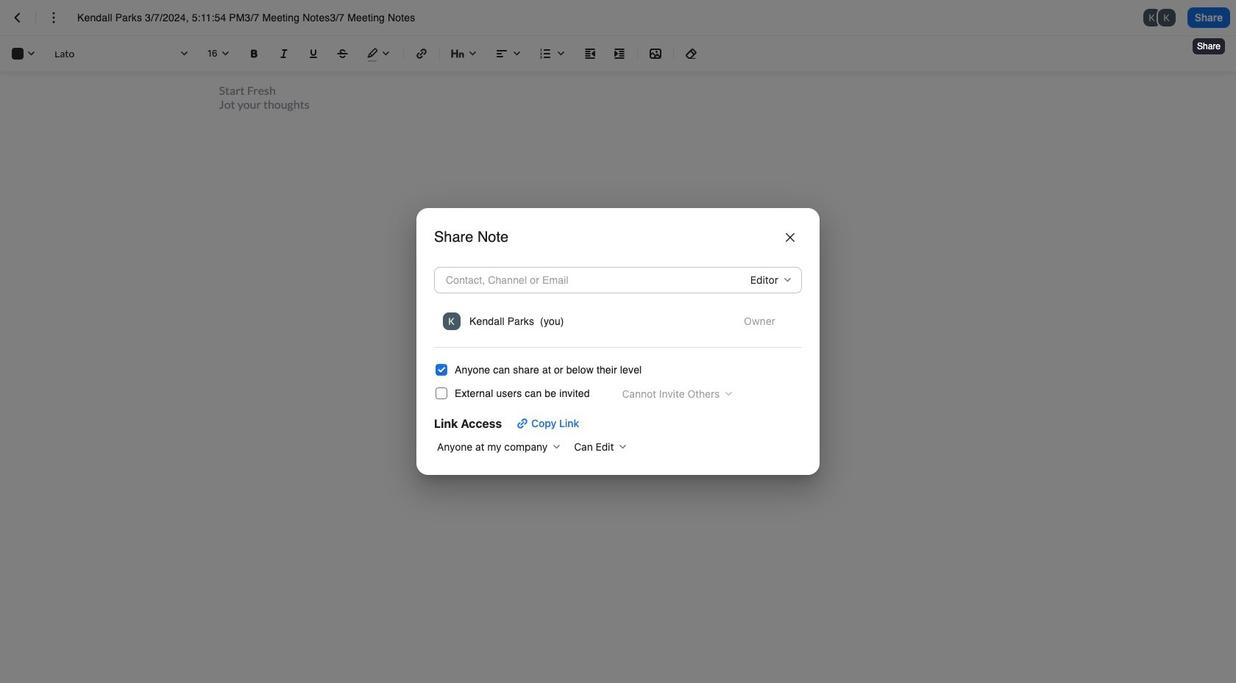 Task type: locate. For each thing, give the bounding box(es) containing it.
tooltip
[[1192, 28, 1227, 56]]

menu item
[[440, 309, 797, 335]]

bold image
[[246, 45, 264, 63]]

copy link image
[[514, 415, 532, 433]]

None text field
[[77, 10, 442, 25]]

None field
[[735, 312, 794, 332], [614, 384, 738, 405], [434, 437, 566, 458], [566, 437, 632, 458], [735, 312, 794, 332], [614, 384, 738, 405], [434, 437, 566, 458], [566, 437, 632, 458]]

permission image
[[742, 270, 797, 291]]

dialog
[[417, 209, 820, 475]]

insert image image
[[647, 45, 665, 63]]

link image
[[413, 45, 431, 63]]

close image
[[786, 234, 795, 242]]

kendall parks image
[[443, 313, 461, 331]]



Task type: describe. For each thing, give the bounding box(es) containing it.
all notes image
[[9, 9, 27, 27]]

clear style image
[[683, 45, 701, 63]]

Contact, Channel or Email text field
[[443, 270, 705, 291]]

increase indent image
[[611, 45, 629, 63]]

permission element
[[735, 312, 794, 332]]

strikethrough image
[[334, 45, 352, 63]]

underline image
[[305, 45, 322, 63]]

decrease indent image
[[582, 45, 599, 63]]

italic image
[[275, 45, 293, 63]]



Task type: vqa. For each thing, say whether or not it's contained in the screenshot.
Italic 'icon'
yes



